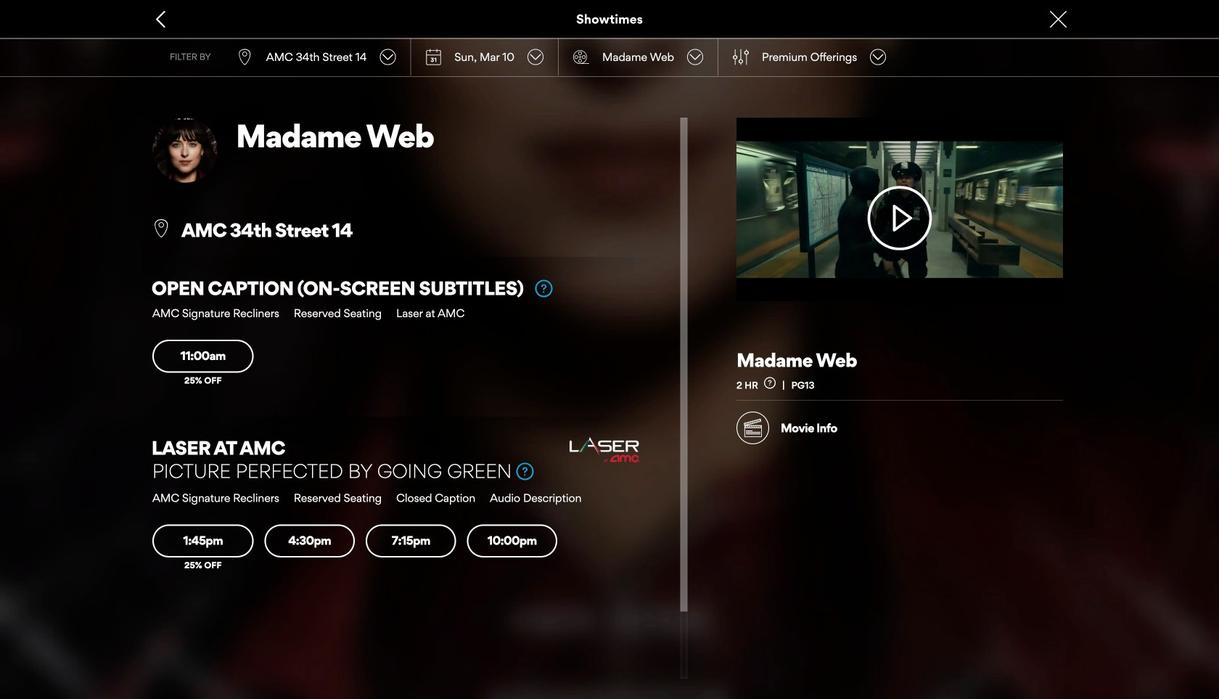 Task type: vqa. For each thing, say whether or not it's contained in the screenshot.
Play Trailer For Madame Web Image
yes



Task type: locate. For each thing, give the bounding box(es) containing it.
more information about image
[[765, 377, 776, 389]]

play trailer for madame web image
[[737, 118, 1064, 301], [848, 186, 953, 250]]

more information about open caption (on-screen subtitles) image
[[535, 280, 553, 297]]



Task type: describe. For each thing, give the bounding box(es) containing it.
more information about laser at amc image
[[517, 463, 534, 481]]



